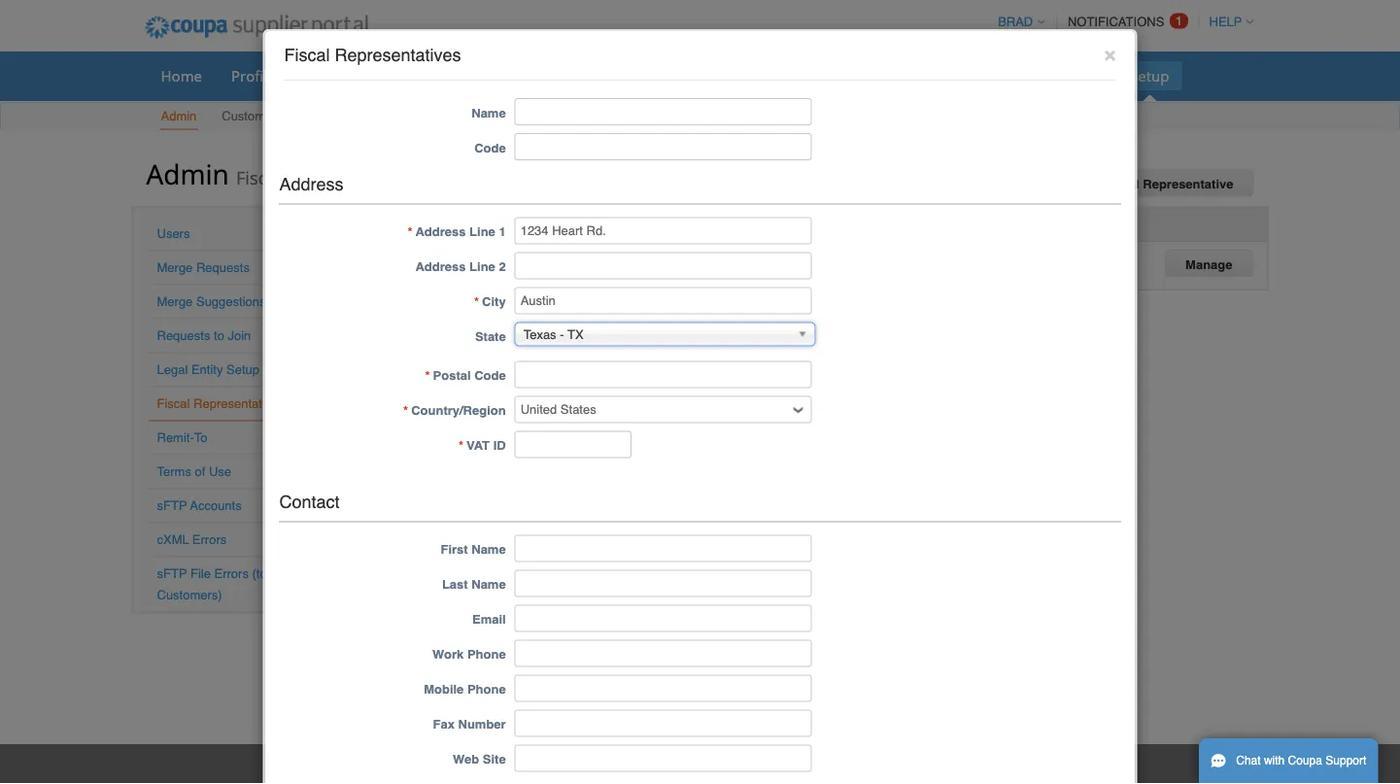 Task type: vqa. For each thing, say whether or not it's contained in the screenshot.
'Changes' inside Order Changes link
no



Task type: locate. For each thing, give the bounding box(es) containing it.
name right first
[[472, 542, 506, 557]]

fiscal down "customer setup" link
[[236, 165, 281, 190]]

home
[[161, 66, 202, 86]]

2 vertical spatial setup
[[227, 363, 260, 377]]

0 vertical spatial errors
[[192, 533, 227, 547]]

add
[[1076, 177, 1101, 192]]

code
[[475, 140, 506, 155], [475, 369, 506, 383]]

vat
[[467, 439, 490, 453]]

setup down join
[[227, 363, 260, 377]]

2 sftp from the top
[[157, 567, 187, 581]]

None text field
[[515, 217, 812, 245], [515, 287, 812, 315], [515, 361, 812, 388], [515, 431, 632, 458], [515, 217, 812, 245], [515, 287, 812, 315], [515, 361, 812, 388], [515, 431, 632, 458]]

setup inside setup link
[[1131, 66, 1170, 86]]

1 vertical spatial code
[[475, 369, 506, 383]]

merge requests
[[157, 261, 250, 275]]

2
[[499, 260, 506, 274]]

name
[[472, 105, 506, 120], [472, 542, 506, 557], [472, 577, 506, 592]]

1 vertical spatial country/region
[[411, 404, 506, 418]]

customer setup
[[222, 109, 313, 123]]

home link
[[148, 61, 215, 90]]

line left 2
[[470, 260, 496, 274]]

number
[[458, 717, 506, 732]]

sftp up cxml
[[157, 499, 187, 513]]

coupa supplier portal image up profile
[[132, 3, 382, 52]]

manage
[[1186, 257, 1233, 272]]

to
[[194, 431, 208, 445]]

sftp up customers)
[[157, 567, 187, 581]]

ons
[[1077, 66, 1101, 86]]

fiscal representatives up orders
[[284, 45, 461, 65]]

merge for merge requests
[[157, 261, 193, 275]]

fiscal representatives
[[284, 45, 461, 65], [157, 397, 285, 411]]

remit-to link
[[157, 431, 208, 445]]

1 sftp from the top
[[157, 499, 187, 513]]

country/region down postal at the top
[[411, 404, 506, 418]]

0 vertical spatial line
[[470, 225, 496, 239]]

support
[[1326, 754, 1367, 768]]

code down sheets
[[475, 140, 506, 155]]

2 code from the top
[[475, 369, 506, 383]]

legal
[[157, 363, 188, 377]]

fiscal down legal
[[157, 397, 190, 411]]

1 vertical spatial coupa supplier portal image
[[652, 764, 749, 783]]

use
[[209, 465, 231, 479]]

*
[[408, 225, 413, 239], [474, 295, 479, 309], [425, 369, 430, 383], [404, 404, 408, 418], [459, 439, 464, 453]]

postal
[[433, 369, 471, 383]]

fiscal representatives down the legal entity setup link
[[157, 397, 285, 411]]

* vat id
[[459, 439, 506, 453]]

0 vertical spatial admin
[[161, 109, 197, 123]]

representative
[[1143, 177, 1234, 192]]

address up address line 2
[[416, 225, 466, 239]]

texas - tx
[[524, 328, 584, 342]]

id right vat
[[493, 439, 506, 453]]

texas - tx link
[[515, 322, 816, 347]]

web site
[[453, 752, 506, 767]]

requests up suggestions
[[196, 261, 250, 275]]

contact
[[279, 492, 340, 512]]

fiscal representatives link
[[157, 397, 285, 411]]

tax
[[648, 217, 669, 231], [862, 217, 883, 231]]

Name text field
[[515, 98, 812, 125]]

coupa supplier portal image
[[132, 3, 382, 52], [652, 764, 749, 783]]

orders
[[305, 66, 352, 86]]

merge down users
[[157, 261, 193, 275]]

First Name text field
[[515, 535, 812, 562]]

last name
[[442, 577, 506, 592]]

orders link
[[292, 61, 365, 90]]

2 horizontal spatial setup
[[1131, 66, 1170, 86]]

terms of use link
[[157, 465, 231, 479]]

united states
[[466, 251, 542, 266]]

setup
[[1131, 66, 1170, 86], [280, 109, 313, 123], [227, 363, 260, 377]]

Work Phone text field
[[515, 640, 812, 667]]

2 name from the top
[[472, 542, 506, 557]]

requests
[[196, 261, 250, 275], [157, 329, 210, 343]]

2 vertical spatial name
[[472, 577, 506, 592]]

1 vertical spatial address
[[416, 225, 466, 239]]

0 vertical spatial requests
[[196, 261, 250, 275]]

0 vertical spatial merge
[[157, 261, 193, 275]]

0 vertical spatial code
[[475, 140, 506, 155]]

name down sheets
[[472, 105, 506, 120]]

cxml
[[157, 533, 189, 547]]

phone for work phone
[[468, 647, 506, 662]]

* address line 1
[[408, 225, 506, 239]]

entity
[[191, 363, 223, 377]]

sourcing link
[[944, 61, 1028, 90]]

first
[[441, 542, 468, 557]]

2 phone from the top
[[468, 682, 506, 697]]

merge
[[157, 261, 193, 275], [157, 295, 193, 309]]

0 horizontal spatial tax
[[648, 217, 669, 231]]

2 merge from the top
[[157, 295, 193, 309]]

fiscal
[[284, 45, 330, 65], [236, 165, 281, 190], [1104, 177, 1140, 192], [157, 397, 190, 411]]

site
[[483, 752, 506, 767]]

1 vertical spatial line
[[470, 260, 496, 274]]

coupa supplier portal image down fax number text field
[[652, 764, 749, 783]]

× button
[[1105, 42, 1116, 66]]

add fiscal representative
[[1076, 177, 1234, 192]]

tax right associated
[[862, 217, 883, 231]]

1 horizontal spatial coupa supplier portal image
[[652, 764, 749, 783]]

address down * address line 1
[[416, 260, 466, 274]]

id up ie1234567t
[[672, 217, 685, 231]]

0 vertical spatial setup
[[1131, 66, 1170, 86]]

asn link
[[534, 61, 587, 90]]

tax up ie1234567t
[[648, 217, 669, 231]]

errors down accounts at the left of the page
[[192, 533, 227, 547]]

asn
[[547, 66, 575, 86]]

line
[[470, 225, 496, 239], [470, 260, 496, 274]]

0 vertical spatial address
[[279, 174, 344, 194]]

0 vertical spatial sftp
[[157, 499, 187, 513]]

errors left "(to"
[[214, 567, 249, 581]]

0 vertical spatial name
[[472, 105, 506, 120]]

fiscal inside admin fiscal representatives
[[236, 165, 281, 190]]

phone up number
[[468, 682, 506, 697]]

1 vertical spatial id
[[493, 439, 506, 453]]

1 vertical spatial name
[[472, 542, 506, 557]]

remit-
[[157, 431, 194, 445]]

1
[[499, 225, 506, 239]]

of
[[195, 465, 205, 479]]

(to
[[252, 567, 267, 581]]

1 vertical spatial merge
[[157, 295, 193, 309]]

line left 1
[[470, 225, 496, 239]]

legal entity setup link
[[157, 363, 260, 377]]

0 vertical spatial fiscal representatives
[[284, 45, 461, 65]]

0 vertical spatial phone
[[468, 647, 506, 662]]

0 vertical spatial representatives
[[335, 45, 461, 65]]

1 vertical spatial representatives
[[286, 165, 418, 190]]

name for first name
[[472, 542, 506, 557]]

mobile
[[424, 682, 464, 697]]

1 vertical spatial admin
[[146, 155, 229, 192]]

1 phone from the top
[[468, 647, 506, 662]]

admin down home link
[[161, 109, 197, 123]]

sheets
[[472, 66, 517, 86]]

errors inside sftp file errors (to customers)
[[214, 567, 249, 581]]

1 vertical spatial errors
[[214, 567, 249, 581]]

3 name from the top
[[472, 577, 506, 592]]

customers)
[[157, 588, 222, 603]]

code right postal at the top
[[475, 369, 506, 383]]

admin
[[161, 109, 197, 123], [146, 155, 229, 192]]

address
[[279, 174, 344, 194], [416, 225, 466, 239], [416, 260, 466, 274]]

sftp
[[157, 499, 187, 513], [157, 567, 187, 581]]

sftp inside sftp file errors (to customers)
[[157, 567, 187, 581]]

* city
[[474, 295, 506, 309]]

sftp for sftp accounts
[[157, 499, 187, 513]]

name for last name
[[472, 577, 506, 592]]

merge down merge requests link
[[157, 295, 193, 309]]

phone down email
[[468, 647, 506, 662]]

admin down admin link
[[146, 155, 229, 192]]

name right last
[[472, 577, 506, 592]]

associated
[[791, 217, 858, 231]]

1 vertical spatial phone
[[468, 682, 506, 697]]

web
[[453, 752, 479, 767]]

service/time
[[381, 66, 468, 86]]

business performance link
[[763, 61, 940, 90]]

1 vertical spatial sftp
[[157, 567, 187, 581]]

1 tax from the left
[[648, 217, 669, 231]]

city
[[482, 295, 506, 309]]

join
[[228, 329, 251, 343]]

1 horizontal spatial tax
[[862, 217, 883, 231]]

fax
[[433, 717, 455, 732]]

associated tax registrations
[[791, 217, 967, 231]]

requests left to
[[157, 329, 210, 343]]

setup right customer
[[280, 109, 313, 123]]

2 vertical spatial representatives
[[193, 397, 285, 411]]

phone
[[468, 647, 506, 662], [468, 682, 506, 697]]

state
[[475, 330, 506, 344]]

setup right × button
[[1131, 66, 1170, 86]]

1 vertical spatial setup
[[280, 109, 313, 123]]

0 vertical spatial id
[[672, 217, 685, 231]]

0 vertical spatial coupa supplier portal image
[[132, 3, 382, 52]]

1 merge from the top
[[157, 261, 193, 275]]

Last Name text field
[[515, 570, 812, 597]]

merge for merge suggestions
[[157, 295, 193, 309]]

country/region up 'united states'
[[466, 217, 561, 231]]

1 horizontal spatial setup
[[280, 109, 313, 123]]

address down "customer setup" link
[[279, 174, 344, 194]]

×
[[1105, 42, 1116, 66]]

to
[[214, 329, 224, 343]]

1 code from the top
[[475, 140, 506, 155]]

0 horizontal spatial setup
[[227, 363, 260, 377]]

2 vertical spatial address
[[416, 260, 466, 274]]



Task type: describe. For each thing, give the bounding box(es) containing it.
first name
[[441, 542, 506, 557]]

users link
[[157, 226, 190, 241]]

0 horizontal spatial coupa supplier portal image
[[132, 3, 382, 52]]

1 vertical spatial requests
[[157, 329, 210, 343]]

Mobile Phone text field
[[515, 675, 812, 702]]

tx
[[568, 328, 584, 342]]

accounts
[[190, 499, 242, 513]]

last
[[442, 577, 468, 592]]

remit-to
[[157, 431, 208, 445]]

add fiscal representative link
[[1056, 170, 1254, 197]]

customer setup link
[[221, 104, 314, 130]]

business
[[775, 66, 835, 86]]

users
[[157, 226, 190, 241]]

admin link
[[160, 104, 198, 130]]

chat
[[1237, 754, 1261, 768]]

fax number
[[433, 717, 506, 732]]

chat with coupa support button
[[1200, 739, 1379, 783]]

0 horizontal spatial id
[[493, 439, 506, 453]]

catalogs
[[688, 66, 746, 86]]

* for * country/region
[[404, 404, 408, 418]]

Email text field
[[515, 605, 812, 632]]

fiscal up orders
[[284, 45, 330, 65]]

* for * postal code
[[425, 369, 430, 383]]

-
[[560, 328, 564, 342]]

* for * city
[[474, 295, 479, 309]]

representatives inside admin fiscal representatives
[[286, 165, 418, 190]]

profile link
[[219, 61, 288, 90]]

ie1234567t
[[648, 251, 717, 266]]

1 horizontal spatial id
[[672, 217, 685, 231]]

* postal code
[[425, 369, 506, 383]]

performance
[[839, 66, 927, 86]]

merge suggestions
[[157, 295, 266, 309]]

service/time sheets link
[[368, 61, 530, 90]]

admin fiscal representatives
[[146, 155, 418, 192]]

add-ons link
[[1032, 61, 1114, 90]]

* country/region
[[404, 404, 506, 418]]

work phone
[[433, 647, 506, 662]]

1 vertical spatial fiscal representatives
[[157, 397, 285, 411]]

united
[[466, 251, 502, 266]]

coupa
[[1289, 754, 1323, 768]]

phone for mobile phone
[[468, 682, 506, 697]]

admin for admin
[[161, 109, 197, 123]]

cxml errors link
[[157, 533, 227, 547]]

* for * vat id
[[459, 439, 464, 453]]

1 name from the top
[[472, 105, 506, 120]]

texas
[[524, 328, 557, 342]]

Web Site text field
[[515, 745, 812, 772]]

1 line from the top
[[470, 225, 496, 239]]

2 tax from the left
[[862, 217, 883, 231]]

tax id
[[648, 217, 685, 231]]

catalogs link
[[675, 61, 759, 90]]

add-
[[1045, 66, 1077, 86]]

0 vertical spatial country/region
[[466, 217, 561, 231]]

invoices link
[[591, 61, 671, 90]]

sftp file errors (to customers)
[[157, 567, 267, 603]]

email
[[472, 612, 506, 627]]

registrations
[[886, 217, 967, 231]]

Address Line 2 text field
[[515, 252, 812, 280]]

requests to join
[[157, 329, 251, 343]]

with
[[1265, 754, 1285, 768]]

business performance
[[775, 66, 927, 86]]

* for * address line 1
[[408, 225, 413, 239]]

fiscal right add
[[1104, 177, 1140, 192]]

2 line from the top
[[470, 260, 496, 274]]

address for address
[[279, 174, 344, 194]]

sftp file errors (to customers) link
[[157, 567, 267, 603]]

address for address line 2
[[416, 260, 466, 274]]

sourcing
[[957, 66, 1016, 86]]

Fax Number text field
[[515, 710, 812, 737]]

sftp accounts link
[[157, 499, 242, 513]]

customer
[[222, 109, 277, 123]]

work
[[433, 647, 464, 662]]

invoices
[[604, 66, 659, 86]]

setup inside "customer setup" link
[[280, 109, 313, 123]]

sftp accounts
[[157, 499, 242, 513]]

chat with coupa support
[[1237, 754, 1367, 768]]

mobile phone
[[424, 682, 506, 697]]

manage link
[[1166, 250, 1254, 277]]

states
[[506, 251, 542, 266]]

terms
[[157, 465, 191, 479]]

file
[[190, 567, 211, 581]]

address line 2
[[416, 260, 506, 274]]

admin for admin fiscal representatives
[[146, 155, 229, 192]]

terms of use
[[157, 465, 231, 479]]

profile
[[231, 66, 275, 86]]

cxml errors
[[157, 533, 227, 547]]

merge suggestions link
[[157, 295, 266, 309]]

service/time sheets
[[381, 66, 517, 86]]

legal entity setup
[[157, 363, 260, 377]]

add-ons
[[1045, 66, 1101, 86]]

sftp for sftp file errors (to customers)
[[157, 567, 187, 581]]

Code text field
[[515, 133, 812, 160]]



